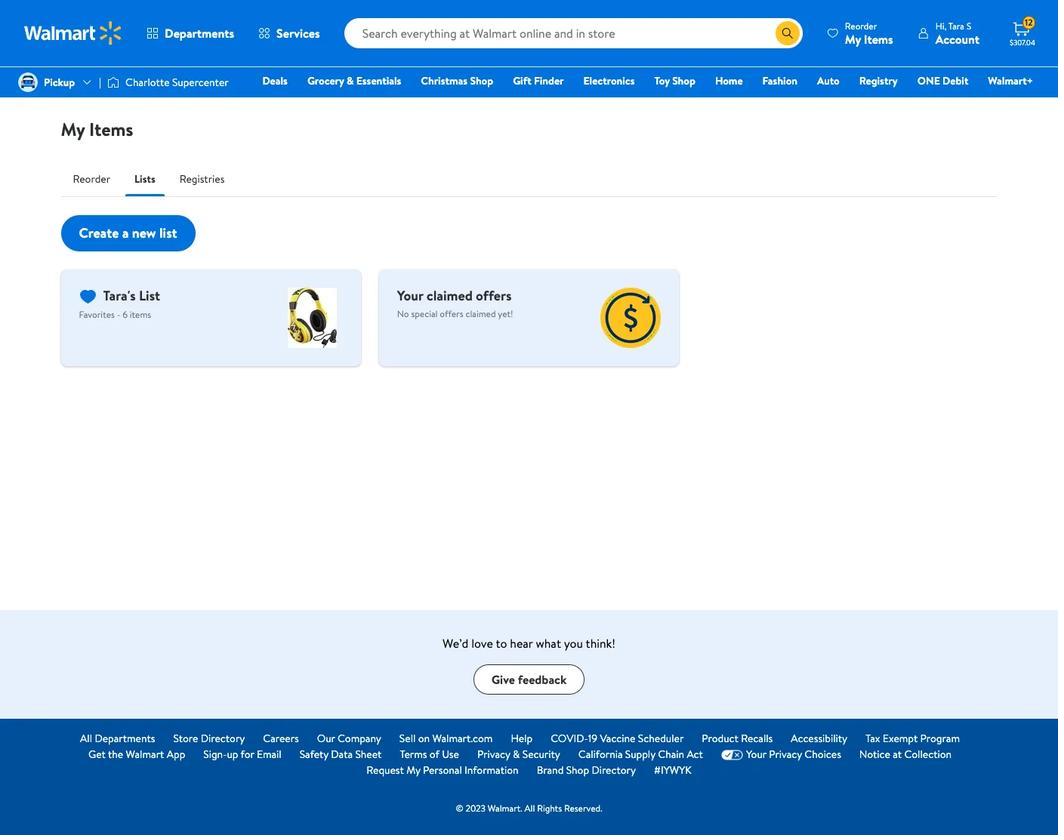Task type: vqa. For each thing, say whether or not it's contained in the screenshot.
Want
no



Task type: locate. For each thing, give the bounding box(es) containing it.
brand
[[537, 763, 564, 778]]

create
[[79, 223, 119, 242]]

privacy inside 'link'
[[769, 747, 802, 762]]

1 vertical spatial claimed
[[466, 307, 496, 320]]

choices
[[805, 747, 841, 762]]

2 horizontal spatial my
[[845, 31, 861, 47]]

reorder down my items
[[73, 172, 110, 187]]

tax exempt program get the walmart app
[[88, 731, 960, 762]]

reorder for reorder my items
[[845, 19, 877, 32]]

Search search field
[[344, 18, 803, 48]]

shop inside 'link'
[[566, 763, 589, 778]]

0 vertical spatial items
[[864, 31, 894, 47]]

6
[[123, 308, 128, 321]]

1 horizontal spatial all
[[525, 802, 535, 815]]

reorder link
[[61, 161, 122, 197]]

privacy down "recalls"
[[769, 747, 802, 762]]

rights
[[537, 802, 562, 815]]

charlotte supercenter
[[125, 75, 229, 90]]

0 vertical spatial offers
[[476, 286, 512, 305]]

directory down california
[[592, 763, 636, 778]]

 image left pickup
[[18, 73, 38, 92]]

claimed up special
[[427, 286, 473, 305]]

your for privacy
[[746, 747, 767, 762]]

registries
[[180, 172, 225, 187]]

all left rights
[[525, 802, 535, 815]]

up
[[227, 747, 238, 762]]

what
[[536, 635, 561, 652]]

1 horizontal spatial privacy
[[769, 747, 802, 762]]

0 horizontal spatial all
[[80, 731, 92, 746]]

departments up supercenter
[[165, 25, 234, 42]]

my
[[845, 31, 861, 47], [61, 116, 85, 142], [407, 763, 421, 778]]

1 horizontal spatial your
[[746, 747, 767, 762]]

1 vertical spatial directory
[[592, 763, 636, 778]]

1 horizontal spatial  image
[[107, 75, 119, 90]]

1 vertical spatial your
[[746, 747, 767, 762]]

your for claimed
[[397, 286, 423, 305]]

0 horizontal spatial shop
[[470, 73, 493, 88]]

1 horizontal spatial shop
[[566, 763, 589, 778]]

1 vertical spatial departments
[[95, 731, 155, 746]]

lists link
[[122, 161, 167, 197]]

auto
[[817, 73, 840, 88]]

1 horizontal spatial offers
[[476, 286, 512, 305]]

0 vertical spatial my
[[845, 31, 861, 47]]

sell on walmart.com link
[[400, 731, 493, 747]]

1 vertical spatial &
[[513, 747, 520, 762]]

shop right 'brand' at the right of the page
[[566, 763, 589, 778]]

give
[[492, 671, 515, 688]]

shop right christmas
[[470, 73, 493, 88]]

items up registry
[[864, 31, 894, 47]]

covid-19 vaccine scheduler
[[551, 731, 684, 746]]

sheet
[[355, 747, 382, 762]]

0 horizontal spatial your
[[397, 286, 423, 305]]

sell on walmart.com
[[400, 731, 493, 746]]

2 privacy from the left
[[769, 747, 802, 762]]

0 horizontal spatial directory
[[201, 731, 245, 746]]

charlotte
[[125, 75, 170, 90]]

electronics link
[[577, 73, 642, 89]]

to
[[496, 635, 507, 652]]

reorder inside reorder link
[[73, 172, 110, 187]]

directory inside 'link'
[[592, 763, 636, 778]]

0 horizontal spatial privacy
[[477, 747, 510, 762]]

california supply chain act link
[[579, 747, 703, 763]]

directory
[[201, 731, 245, 746], [592, 763, 636, 778]]

shop for christmas
[[470, 73, 493, 88]]

home link
[[709, 73, 750, 89]]

claimed left yet!
[[466, 307, 496, 320]]

reorder inside the reorder my items
[[845, 19, 877, 32]]

& right grocery
[[347, 73, 354, 88]]

1 vertical spatial reorder
[[73, 172, 110, 187]]

notice at collection request my personal information
[[367, 747, 952, 778]]

your down "recalls"
[[746, 747, 767, 762]]

 image
[[18, 73, 38, 92], [107, 75, 119, 90]]

offers right special
[[440, 307, 464, 320]]

list
[[159, 223, 177, 242]]

yet!
[[498, 307, 513, 320]]

& for privacy
[[513, 747, 520, 762]]

shop right toy
[[672, 73, 696, 88]]

essentials
[[356, 73, 401, 88]]

on
[[418, 731, 430, 746]]

privacy choices icon image
[[721, 750, 743, 760]]

1 vertical spatial offers
[[440, 307, 464, 320]]

privacy
[[477, 747, 510, 762], [769, 747, 802, 762]]

&
[[347, 73, 354, 88], [513, 747, 520, 762]]

 image right "|"
[[107, 75, 119, 90]]

data
[[331, 747, 353, 762]]

california
[[579, 747, 623, 762]]

one debit link
[[911, 73, 976, 89]]

#iywyk link
[[654, 763, 692, 779]]

your inside 'link'
[[746, 747, 767, 762]]

0 horizontal spatial &
[[347, 73, 354, 88]]

pickup
[[44, 75, 75, 90]]

1 vertical spatial my
[[61, 116, 85, 142]]

accessibility
[[791, 731, 848, 746]]

1 horizontal spatial &
[[513, 747, 520, 762]]

favorites - 6 items
[[79, 308, 151, 321]]

favorites
[[79, 308, 115, 321]]

 image for charlotte supercenter
[[107, 75, 119, 90]]

sign-up for email link
[[203, 747, 282, 763]]

1 horizontal spatial directory
[[592, 763, 636, 778]]

1 horizontal spatial my
[[407, 763, 421, 778]]

hi, tara s account
[[936, 19, 980, 47]]

0 vertical spatial all
[[80, 731, 92, 746]]

walmart+
[[988, 73, 1034, 88]]

my down terms
[[407, 763, 421, 778]]

get
[[88, 747, 106, 762]]

help
[[511, 731, 533, 746]]

reorder up registry
[[845, 19, 877, 32]]

my down pickup
[[61, 116, 85, 142]]

at
[[893, 747, 902, 762]]

store
[[173, 731, 198, 746]]

sell
[[400, 731, 416, 746]]

privacy up information
[[477, 747, 510, 762]]

1 horizontal spatial reorder
[[845, 19, 877, 32]]

my inside the reorder my items
[[845, 31, 861, 47]]

christmas shop
[[421, 73, 493, 88]]

your privacy choices
[[746, 747, 841, 762]]

email
[[257, 747, 282, 762]]

app
[[167, 747, 185, 762]]

shop
[[470, 73, 493, 88], [672, 73, 696, 88], [566, 763, 589, 778]]

0 vertical spatial your
[[397, 286, 423, 305]]

your up no
[[397, 286, 423, 305]]

supply
[[625, 747, 656, 762]]

create a new list button
[[61, 215, 195, 252]]

departments up the at the left of page
[[95, 731, 155, 746]]

your inside your claimed offers no special offers claimed yet!
[[397, 286, 423, 305]]

shop for brand
[[566, 763, 589, 778]]

brand shop directory link
[[537, 763, 636, 779]]

0 vertical spatial &
[[347, 73, 354, 88]]

1 vertical spatial items
[[89, 116, 133, 142]]

0 horizontal spatial  image
[[18, 73, 38, 92]]

0 horizontal spatial reorder
[[73, 172, 110, 187]]

services
[[277, 25, 320, 42]]

2 horizontal spatial shop
[[672, 73, 696, 88]]

store directory link
[[173, 731, 245, 747]]

privacy & security
[[477, 747, 560, 762]]

grocery & essentials link
[[301, 73, 408, 89]]

all up get
[[80, 731, 92, 746]]

& down "help"
[[513, 747, 520, 762]]

accessibility link
[[791, 731, 848, 747]]

0 horizontal spatial my
[[61, 116, 85, 142]]

0 vertical spatial departments
[[165, 25, 234, 42]]

1 vertical spatial all
[[525, 802, 535, 815]]

personal
[[423, 763, 462, 778]]

act
[[687, 747, 703, 762]]

claimed
[[427, 286, 473, 305], [466, 307, 496, 320]]

items down "|"
[[89, 116, 133, 142]]

covid-
[[551, 731, 588, 746]]

1 horizontal spatial departments
[[165, 25, 234, 42]]

0 vertical spatial directory
[[201, 731, 245, 746]]

offers up yet!
[[476, 286, 512, 305]]

0 vertical spatial reorder
[[845, 19, 877, 32]]

request
[[367, 763, 404, 778]]

2 vertical spatial my
[[407, 763, 421, 778]]

security
[[523, 747, 560, 762]]

©
[[456, 802, 464, 815]]

1 horizontal spatial items
[[864, 31, 894, 47]]

-
[[117, 308, 120, 321]]

reorder my items
[[845, 19, 894, 47]]

directory up sign- on the left
[[201, 731, 245, 746]]

grocery & essentials
[[307, 73, 401, 88]]

give feedback
[[492, 671, 567, 688]]

my up auto link
[[845, 31, 861, 47]]



Task type: describe. For each thing, give the bounding box(es) containing it.
our company link
[[317, 731, 381, 747]]

my inside notice at collection request my personal information
[[407, 763, 421, 778]]

list
[[139, 286, 160, 305]]

hear
[[510, 635, 533, 652]]

special
[[411, 307, 438, 320]]

one debit
[[918, 73, 969, 88]]

19
[[588, 731, 598, 746]]

our company
[[317, 731, 381, 746]]

toy shop
[[655, 73, 696, 88]]

12
[[1025, 16, 1033, 29]]

supercenter
[[172, 75, 229, 90]]

reorder for reorder
[[73, 172, 110, 187]]

0 horizontal spatial items
[[89, 116, 133, 142]]

terms of use link
[[400, 747, 459, 763]]

$307.04
[[1010, 37, 1036, 48]]

help link
[[511, 731, 533, 747]]

fashion
[[763, 73, 798, 88]]

2023
[[466, 802, 486, 815]]

walmart+ link
[[982, 73, 1040, 89]]

information
[[465, 763, 519, 778]]

get the walmart app link
[[88, 747, 185, 763]]

walmart.com
[[433, 731, 493, 746]]

0 horizontal spatial departments
[[95, 731, 155, 746]]

recalls
[[741, 731, 773, 746]]

your privacy choices link
[[721, 747, 841, 763]]

exempt
[[883, 731, 918, 746]]

deals link
[[256, 73, 295, 89]]

chain
[[658, 747, 685, 762]]

last added pokemon pikachu headphones for kids with built in volume limiting feature for kid friendly safe listening image
[[282, 288, 343, 348]]

gift finder
[[513, 73, 564, 88]]

our
[[317, 731, 335, 746]]

all departments link
[[80, 731, 155, 747]]

s
[[967, 19, 972, 32]]

tax exempt program link
[[866, 731, 960, 747]]

brand shop directory
[[537, 763, 636, 778]]

registry
[[860, 73, 898, 88]]

search icon image
[[782, 27, 794, 39]]

departments button
[[134, 15, 246, 51]]

electronics
[[584, 73, 635, 88]]

scheduler
[[638, 731, 684, 746]]

0 vertical spatial claimed
[[427, 286, 473, 305]]

0 horizontal spatial offers
[[440, 307, 464, 320]]

my items
[[61, 116, 133, 142]]

we'd love to hear what you think!
[[443, 635, 616, 652]]

grocery
[[307, 73, 344, 88]]

Walmart Site-Wide search field
[[344, 18, 803, 48]]

1 privacy from the left
[[477, 747, 510, 762]]

all departments
[[80, 731, 155, 746]]

reserved.
[[564, 802, 603, 815]]

home
[[715, 73, 743, 88]]

lists
[[135, 172, 155, 187]]

product recalls
[[702, 731, 773, 746]]

a
[[122, 223, 129, 242]]

use
[[442, 747, 459, 762]]

for
[[241, 747, 254, 762]]

give feedback button
[[474, 665, 585, 695]]

request my personal information link
[[367, 763, 519, 779]]

tara
[[949, 19, 965, 32]]

gift
[[513, 73, 532, 88]]

© 2023 walmart. all rights reserved.
[[456, 802, 603, 815]]

notice at collection link
[[860, 747, 952, 763]]

items inside the reorder my items
[[864, 31, 894, 47]]

finder
[[534, 73, 564, 88]]

walmart
[[126, 747, 164, 762]]

feedback
[[518, 671, 567, 688]]

toy
[[655, 73, 670, 88]]

privacy & security link
[[477, 747, 560, 763]]

departments inside dropdown button
[[165, 25, 234, 42]]

new
[[132, 223, 156, 242]]

product
[[702, 731, 739, 746]]

tara's list
[[103, 286, 160, 305]]

account
[[936, 31, 980, 47]]

we'd
[[443, 635, 469, 652]]

product recalls link
[[702, 731, 773, 747]]

love
[[472, 635, 493, 652]]

hi,
[[936, 19, 947, 32]]

& for grocery
[[347, 73, 354, 88]]

 image for pickup
[[18, 73, 38, 92]]

items
[[130, 308, 151, 321]]

registry link
[[853, 73, 905, 89]]

safety
[[300, 747, 329, 762]]

walmart image
[[24, 21, 122, 45]]

christmas shop link
[[414, 73, 500, 89]]

tara's
[[103, 286, 136, 305]]

sign-
[[203, 747, 227, 762]]

#iywyk
[[654, 763, 692, 778]]

tax
[[866, 731, 881, 746]]

shop for toy
[[672, 73, 696, 88]]

sign-up for email
[[203, 747, 282, 762]]

safety data sheet link
[[300, 747, 382, 763]]

think!
[[586, 635, 616, 652]]



